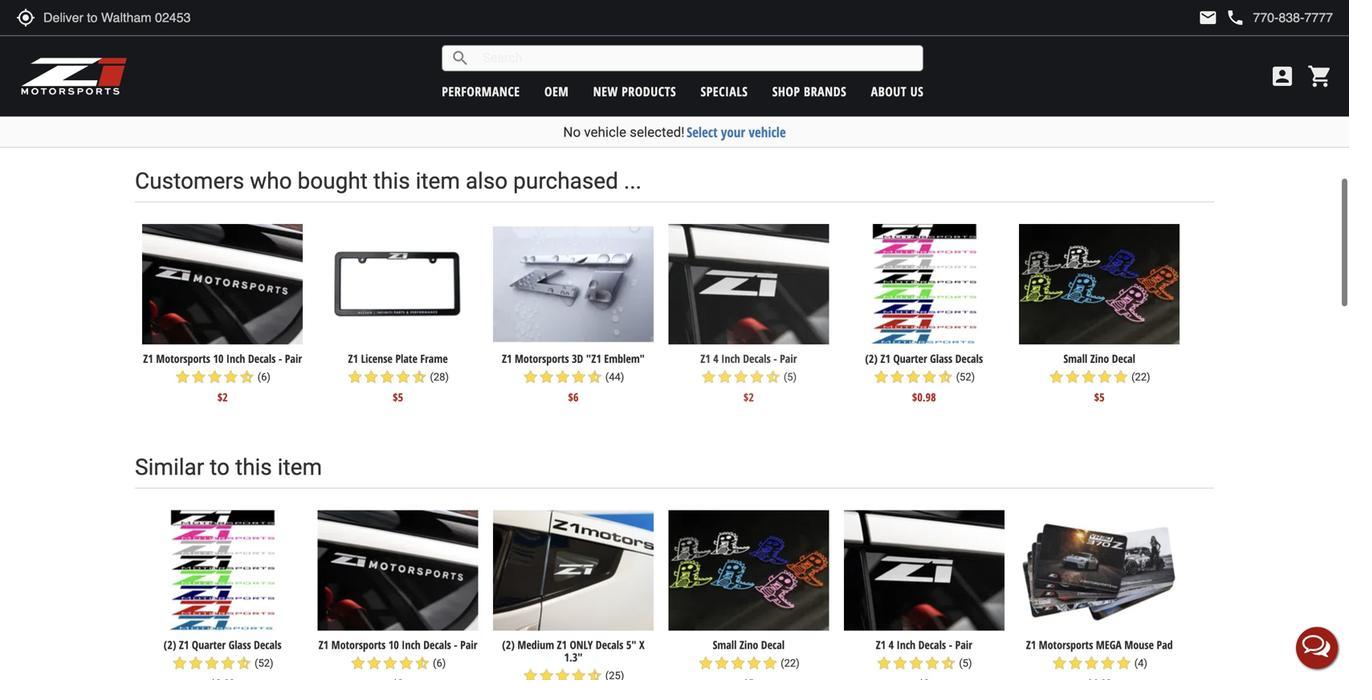 Task type: describe. For each thing, give the bounding box(es) containing it.
shop
[[773, 83, 801, 100]]

1 horizontal spatial (6)
[[433, 658, 446, 670]]

motorsports inside the z1 motorsports 10 inch decals - pair star star star star star_half (6) $2
[[156, 351, 210, 366]]

vehicle inside no vehicle selected! select your vehicle
[[584, 124, 627, 140]]

star_half inside z1 license plate frame star star star star star_half (28) $5
[[412, 369, 428, 385]]

similar
[[135, 454, 204, 481]]

select your vehicle link
[[687, 123, 786, 141]]

oem
[[545, 83, 569, 100]]

1 vertical spatial z1 motorsports 10 inch decals - pair star star star star star_half (6)
[[319, 638, 478, 672]]

quarter for (2) z1 quarter glass decals star star star star star_half (52)
[[192, 638, 226, 653]]

(22) for small zino decal star star star star star (22)
[[781, 658, 800, 670]]

shop brands
[[773, 83, 847, 100]]

your
[[721, 123, 746, 141]]

zino for small zino decal star star star star star (22) $5
[[1091, 351, 1110, 366]]

small zino decal star star star star star (22)
[[698, 638, 800, 672]]

(2) medium z1 only decals 5" x 1.3"
[[502, 638, 645, 665]]

customers who bought this item also purchased ...
[[135, 168, 642, 194]]

(5) for z1 4 inch decals - pair star star star star star_half (5) $2
[[784, 371, 797, 383]]

specials
[[701, 83, 748, 100]]

$2 inside "z1 4 inch decals - pair star star star star star_half (5) $2"
[[744, 390, 754, 405]]

mouse
[[1125, 638, 1155, 653]]

us
[[911, 83, 924, 100]]

motorsports inside z1 motorsports mega mouse pad star star star star star (4)
[[1039, 638, 1094, 653]]

z1 inside the z1 motorsports 10 inch decals - pair star star star star star_half (6) $2
[[143, 351, 153, 366]]

1 horizontal spatial 10
[[389, 638, 399, 653]]

customers
[[135, 168, 244, 194]]

5"
[[627, 638, 637, 653]]

new products
[[593, 83, 677, 100]]

medium
[[518, 638, 554, 653]]

small for small zino decal star star star star star (22) $5
[[1064, 351, 1088, 366]]

decals inside the z1 motorsports 10 inch decals - pair star star star star star_half (6) $2
[[248, 351, 276, 366]]

z1 motorsports mega mouse pad star star star star star (4)
[[1027, 638, 1174, 672]]

purchased
[[514, 168, 619, 194]]

z1 inside z1 motorsports mega mouse pad star star star star star (4)
[[1027, 638, 1037, 653]]

10 inside the z1 motorsports 10 inch decals - pair star star star star star_half (6) $2
[[213, 351, 224, 366]]

(52) for (2) z1 quarter glass decals star star star star star_half (52) $0.98
[[957, 371, 976, 383]]

decals inside "z1 4 inch decals - pair star star star star star_half (5) $2"
[[743, 351, 771, 366]]

(4)
[[1135, 658, 1148, 670]]

pad
[[1157, 638, 1174, 653]]

no vehicle selected! select your vehicle
[[564, 123, 786, 141]]

z1 4 inch decals - pair star star star star star_half (5)
[[876, 638, 973, 672]]

(2) for (2) medium z1 only decals 5" x 1.3"
[[502, 638, 515, 653]]

4 for z1 4 inch decals - pair star star star star star_half (5)
[[889, 638, 894, 653]]

4 for z1 4 inch decals - pair star star star star star_half (5) $2
[[714, 351, 719, 366]]

- inside z1 4 inch decals - pair star star star star star_half (5)
[[949, 638, 953, 653]]

both
[[653, 41, 677, 58]]

$1.98
[[249, 104, 273, 120]]

shop brands link
[[773, 83, 847, 100]]

1 vertical spatial item
[[278, 454, 322, 481]]

inch inside z1 4 inch decals - pair star star star star star_half (5)
[[897, 638, 916, 653]]

(52) for (2) z1 quarter glass decals star star star star star_half (52)
[[255, 658, 274, 670]]

products
[[622, 83, 677, 100]]

z1 motorsports 10 inch decals - pair star star star star star_half (6) $2
[[143, 351, 302, 405]]

2 horizontal spatial 10
[[485, 58, 495, 73]]

to
[[210, 454, 230, 481]]

decals inside (2) z1 quarter glass decals star star star star star_half (52) $0.98
[[956, 351, 984, 366]]

inch inside "z1 4 inch decals - pair star star star star star_half (5) $2"
[[722, 351, 741, 366]]

zino for small zino decal star star star star star (22)
[[740, 638, 759, 653]]

z1 inside z1 4 inch decals - pair star star star star star_half (5)
[[876, 638, 886, 653]]

z1 inside (2) z1 quarter glass decals star star star star star_half (52) $0.98
[[881, 351, 891, 366]]

search
[[451, 49, 470, 68]]

account_box
[[1270, 63, 1296, 89]]

pair inside "z1 4 inch decals - pair star star star star star_half (5) $2"
[[780, 351, 797, 366]]

(28)
[[430, 371, 449, 383]]

x
[[640, 638, 645, 653]]

also
[[466, 168, 508, 194]]

star_half inside (2) z1 quarter glass decals star star star star star_half (52) $0.98
[[938, 369, 954, 385]]

star_half inside z1 4 inch decals - pair star star star star star_half (5)
[[941, 656, 957, 672]]

mail link
[[1199, 8, 1218, 27]]

star_half inside z1 motorsports 3d "z1 emblem" star star star star star_half (44) $6
[[587, 369, 603, 385]]

decals inside the (2) z1 quarter glass decals star star star star star_half (52)
[[254, 638, 282, 653]]

license
[[361, 351, 393, 366]]

(2) z1 quarter glass decals star star star star star_half (52)
[[164, 638, 282, 672]]

glass for (2) z1 quarter glass decals star star star star star_half (52)
[[229, 638, 251, 653]]

- inside "z1 4 inch decals - pair star star star star star_half (5) $2"
[[774, 351, 777, 366]]

plate
[[396, 351, 418, 366]]

1 vertical spatial this
[[235, 454, 272, 481]]

shopping_cart link
[[1304, 63, 1334, 89]]

new products link
[[593, 83, 677, 100]]

small zino decal star star star star star (22) $5
[[1049, 351, 1151, 405]]



Task type: vqa. For each thing, say whether or not it's contained in the screenshot.
the topmost (52)
yes



Task type: locate. For each thing, give the bounding box(es) containing it.
my_location
[[16, 8, 35, 27]]

decal inside small zino decal star star star star star (22) $5
[[1112, 351, 1136, 366]]

this right bought
[[373, 168, 410, 194]]

$5
[[393, 390, 403, 405], [1095, 390, 1105, 405]]

0 horizontal spatial $2
[[218, 390, 228, 405]]

2 horizontal spatial (6)
[[529, 74, 542, 86]]

1.3"
[[564, 650, 583, 665]]

account_box link
[[1266, 63, 1300, 89]]

oem link
[[545, 83, 569, 100]]

cart
[[695, 41, 715, 58]]

(22)
[[1132, 371, 1151, 383], [781, 658, 800, 670]]

1 $5 from the left
[[393, 390, 403, 405]]

0 horizontal spatial decal
[[762, 638, 785, 653]]

0 horizontal spatial small
[[713, 638, 737, 653]]

star_half
[[511, 72, 527, 88], [239, 369, 255, 385], [412, 369, 428, 385], [587, 369, 603, 385], [765, 369, 781, 385], [938, 369, 954, 385], [236, 656, 252, 672], [414, 656, 431, 672], [941, 656, 957, 672]]

1 vertical spatial 4
[[889, 638, 894, 653]]

"z1
[[586, 351, 602, 366]]

1 horizontal spatial item
[[416, 168, 460, 194]]

specials link
[[701, 83, 748, 100]]

(5) inside z1 4 inch decals - pair star star star star star_half (5)
[[960, 658, 973, 670]]

z1 inside "z1 4 inch decals - pair star star star star star_half (5) $2"
[[701, 351, 711, 366]]

...
[[624, 168, 642, 194]]

small inside 'small zino decal star star star star star (22)'
[[713, 638, 737, 653]]

performance link
[[442, 83, 520, 100]]

1 horizontal spatial glass
[[931, 351, 953, 366]]

1 vertical spatial (52)
[[255, 658, 274, 670]]

(2) inside the (2) z1 quarter glass decals star star star star star_half (52)
[[164, 638, 176, 653]]

$0.98
[[913, 390, 937, 405]]

1 vertical spatial (22)
[[781, 658, 800, 670]]

0 vertical spatial glass
[[931, 351, 953, 366]]

(22) inside small zino decal star star star star star (22) $5
[[1132, 371, 1151, 383]]

(52) inside (2) z1 quarter glass decals star star star star star_half (52) $0.98
[[957, 371, 976, 383]]

1 horizontal spatial small
[[1064, 351, 1088, 366]]

(22) inside 'small zino decal star star star star star (22)'
[[781, 658, 800, 670]]

(52) inside the (2) z1 quarter glass decals star star star star star_half (52)
[[255, 658, 274, 670]]

z1 motorsports 10 inch decals - pair star star star star star_half (6)
[[415, 58, 574, 88], [319, 638, 478, 672]]

0 vertical spatial (6)
[[529, 74, 542, 86]]

frame
[[420, 351, 448, 366]]

(2) for (2) z1 quarter glass decals star star star star star_half (52) $0.98
[[866, 351, 878, 366]]

2 vertical spatial (6)
[[433, 658, 446, 670]]

0 vertical spatial this
[[373, 168, 410, 194]]

(5)
[[784, 371, 797, 383], [960, 658, 973, 670]]

2 horizontal spatial (2)
[[866, 351, 878, 366]]

shopping_cart
[[1308, 63, 1334, 89]]

2 $5 from the left
[[1095, 390, 1105, 405]]

this right to at the left of page
[[235, 454, 272, 481]]

0 horizontal spatial zino
[[740, 638, 759, 653]]

z1 4 inch decals - pair star star star star star_half (5) $2
[[701, 351, 797, 405]]

decal for small zino decal star star star star star (22)
[[762, 638, 785, 653]]

small for small zino decal star star star star star (22)
[[713, 638, 737, 653]]

decals inside z1 4 inch decals - pair star star star star star_half (5)
[[919, 638, 947, 653]]

vehicle right no
[[584, 124, 627, 140]]

1 vertical spatial zino
[[740, 638, 759, 653]]

3d
[[572, 351, 584, 366]]

this
[[373, 168, 410, 194], [235, 454, 272, 481]]

to
[[680, 41, 692, 58]]

small
[[1064, 351, 1088, 366], [713, 638, 737, 653]]

0 vertical spatial z1 motorsports 10 inch decals - pair star star star star star_half (6)
[[415, 58, 574, 88]]

star_half inside the z1 motorsports 10 inch decals - pair star star star star star_half (6) $2
[[239, 369, 255, 385]]

1 vertical spatial quarter
[[192, 638, 226, 653]]

glass
[[931, 351, 953, 366], [229, 638, 251, 653]]

0 horizontal spatial glass
[[229, 638, 251, 653]]

$2 inside the z1 motorsports 10 inch decals - pair star star star star star_half (6) $2
[[218, 390, 228, 405]]

add
[[630, 41, 650, 58]]

0 horizontal spatial (6)
[[258, 371, 271, 383]]

0 vertical spatial decal
[[1112, 351, 1136, 366]]

0 horizontal spatial item
[[278, 454, 322, 481]]

1 horizontal spatial 4
[[889, 638, 894, 653]]

decals inside (2) medium z1 only decals 5" x 1.3"
[[596, 638, 624, 653]]

similar to this item
[[135, 454, 322, 481]]

(2) inside (2) z1 quarter glass decals star star star star star_half (52) $0.98
[[866, 351, 878, 366]]

(2) inside (2) medium z1 only decals 5" x 1.3"
[[502, 638, 515, 653]]

pair
[[557, 58, 574, 73], [285, 351, 302, 366], [780, 351, 797, 366], [460, 638, 478, 653], [956, 638, 973, 653]]

(52)
[[957, 371, 976, 383], [255, 658, 274, 670]]

z1 inside z1 motorsports 3d "z1 emblem" star star star star star_half (44) $6
[[502, 351, 512, 366]]

1 vertical spatial (6)
[[258, 371, 271, 383]]

about
[[871, 83, 907, 100]]

z1 license plate frame star star star star star_half (28) $5
[[347, 351, 449, 405]]

glass inside the (2) z1 quarter glass decals star star star star star_half (52)
[[229, 638, 251, 653]]

pair inside z1 4 inch decals - pair star star star star star_half (5)
[[956, 638, 973, 653]]

inch
[[498, 58, 517, 73], [226, 351, 245, 366], [722, 351, 741, 366], [402, 638, 421, 653], [897, 638, 916, 653]]

0 vertical spatial 10
[[485, 58, 495, 73]]

$5 inside z1 license plate frame star star star star star_half (28) $5
[[393, 390, 403, 405]]

select
[[687, 123, 718, 141]]

1 horizontal spatial zino
[[1091, 351, 1110, 366]]

1 vertical spatial (5)
[[960, 658, 973, 670]]

1 horizontal spatial (22)
[[1132, 371, 1151, 383]]

0 vertical spatial item
[[416, 168, 460, 194]]

1 vertical spatial decal
[[762, 638, 785, 653]]

- inside the z1 motorsports 10 inch decals - pair star star star star star_half (6) $2
[[279, 351, 282, 366]]

item left the also at the left of page
[[416, 168, 460, 194]]

mega
[[1097, 638, 1122, 653]]

motorsports
[[428, 58, 482, 73], [156, 351, 210, 366], [515, 351, 569, 366], [332, 638, 386, 653], [1039, 638, 1094, 653]]

(6) inside the z1 motorsports 10 inch decals - pair star star star star star_half (6) $2
[[258, 371, 271, 383]]

(5) for z1 4 inch decals - pair star star star star star_half (5)
[[960, 658, 973, 670]]

0 horizontal spatial vehicle
[[584, 124, 627, 140]]

mail
[[1199, 8, 1218, 27]]

1 horizontal spatial (5)
[[960, 658, 973, 670]]

quarter
[[894, 351, 928, 366], [192, 638, 226, 653]]

zino inside 'small zino decal star star star star star (22)'
[[740, 638, 759, 653]]

1 horizontal spatial this
[[373, 168, 410, 194]]

(2) for (2) z1 quarter glass decals star star star star star_half (52)
[[164, 638, 176, 653]]

0 horizontal spatial (22)
[[781, 658, 800, 670]]

selected!
[[630, 124, 685, 140]]

0 horizontal spatial (2)
[[164, 638, 176, 653]]

brands
[[804, 83, 847, 100]]

phone
[[1226, 8, 1246, 27]]

star_half inside "z1 4 inch decals - pair star star star star star_half (5) $2"
[[765, 369, 781, 385]]

0 vertical spatial (22)
[[1132, 371, 1151, 383]]

1 vertical spatial 10
[[213, 351, 224, 366]]

zino inside small zino decal star star star star star (22) $5
[[1091, 351, 1110, 366]]

4 inside z1 4 inch decals - pair star star star star star_half (5)
[[889, 638, 894, 653]]

0 vertical spatial 4
[[714, 351, 719, 366]]

1 horizontal spatial (2)
[[502, 638, 515, 653]]

vehicle
[[749, 123, 786, 141], [584, 124, 627, 140]]

decal for small zino decal star star star star star (22) $5
[[1112, 351, 1136, 366]]

pair inside the z1 motorsports 10 inch decals - pair star star star star star_half (6) $2
[[285, 351, 302, 366]]

zino
[[1091, 351, 1110, 366], [740, 638, 759, 653]]

(2) z1 quarter glass decals star star star star star_half (52) $0.98
[[866, 351, 984, 405]]

0 vertical spatial (52)
[[957, 371, 976, 383]]

who
[[250, 168, 292, 194]]

mail phone
[[1199, 8, 1246, 27]]

0 horizontal spatial this
[[235, 454, 272, 481]]

1 horizontal spatial $2
[[491, 104, 502, 120]]

Search search field
[[470, 46, 923, 71]]

1 vertical spatial glass
[[229, 638, 251, 653]]

2 vertical spatial 10
[[389, 638, 399, 653]]

4
[[714, 351, 719, 366], [889, 638, 894, 653]]

(44)
[[606, 371, 625, 383]]

decals
[[520, 58, 548, 73], [248, 351, 276, 366], [743, 351, 771, 366], [956, 351, 984, 366], [254, 638, 282, 653], [424, 638, 451, 653], [596, 638, 624, 653], [919, 638, 947, 653]]

z1 motorsports 3d "z1 emblem" star star star star star_half (44) $6
[[502, 351, 645, 405]]

only
[[570, 638, 593, 653]]

bought
[[298, 168, 368, 194]]

0 horizontal spatial 4
[[714, 351, 719, 366]]

no
[[564, 124, 581, 140]]

about us
[[871, 83, 924, 100]]

motorsports inside z1 motorsports 3d "z1 emblem" star star star star star_half (44) $6
[[515, 351, 569, 366]]

item right to at the left of page
[[278, 454, 322, 481]]

performance
[[442, 83, 520, 100]]

add both to cart
[[630, 41, 715, 58]]

quarter for (2) z1 quarter glass decals star star star star star_half (52) $0.98
[[894, 351, 928, 366]]

0 vertical spatial quarter
[[894, 351, 928, 366]]

glass inside (2) z1 quarter glass decals star star star star star_half (52) $0.98
[[931, 351, 953, 366]]

0 horizontal spatial (5)
[[784, 371, 797, 383]]

$5 inside small zino decal star star star star star (22) $5
[[1095, 390, 1105, 405]]

z1
[[415, 58, 425, 73], [143, 351, 153, 366], [348, 351, 358, 366], [502, 351, 512, 366], [701, 351, 711, 366], [881, 351, 891, 366], [179, 638, 189, 653], [319, 638, 329, 653], [557, 638, 567, 653], [876, 638, 886, 653], [1027, 638, 1037, 653]]

$2
[[491, 104, 502, 120], [218, 390, 228, 405], [744, 390, 754, 405]]

(6)
[[529, 74, 542, 86], [258, 371, 271, 383], [433, 658, 446, 670]]

$6
[[568, 390, 579, 405]]

0 horizontal spatial (52)
[[255, 658, 274, 670]]

z1 inside z1 license plate frame star star star star star_half (28) $5
[[348, 351, 358, 366]]

z1 inside (2) medium z1 only decals 5" x 1.3"
[[557, 638, 567, 653]]

emblem"
[[604, 351, 645, 366]]

new
[[593, 83, 618, 100]]

4 inside "z1 4 inch decals - pair star star star star star_half (5) $2"
[[714, 351, 719, 366]]

quarter inside the (2) z1 quarter glass decals star star star star star_half (52)
[[192, 638, 226, 653]]

quarter inside (2) z1 quarter glass decals star star star star star_half (52) $0.98
[[894, 351, 928, 366]]

about us link
[[871, 83, 924, 100]]

decal
[[1112, 351, 1136, 366], [762, 638, 785, 653]]

1 horizontal spatial decal
[[1112, 351, 1136, 366]]

1 horizontal spatial $5
[[1095, 390, 1105, 405]]

z1 motorsports logo image
[[20, 56, 128, 96]]

vehicle right your
[[749, 123, 786, 141]]

0 horizontal spatial $5
[[393, 390, 403, 405]]

z1 inside the (2) z1 quarter glass decals star star star star star_half (52)
[[179, 638, 189, 653]]

0 vertical spatial zino
[[1091, 351, 1110, 366]]

(2)
[[866, 351, 878, 366], [164, 638, 176, 653], [502, 638, 515, 653]]

decal inside 'small zino decal star star star star star (22)'
[[762, 638, 785, 653]]

0 vertical spatial (5)
[[784, 371, 797, 383]]

inch inside the z1 motorsports 10 inch decals - pair star star star star star_half (6) $2
[[226, 351, 245, 366]]

10
[[485, 58, 495, 73], [213, 351, 224, 366], [389, 638, 399, 653]]

0 horizontal spatial quarter
[[192, 638, 226, 653]]

(5) inside "z1 4 inch decals - pair star star star star star_half (5) $2"
[[784, 371, 797, 383]]

glass for (2) z1 quarter glass decals star star star star star_half (52) $0.98
[[931, 351, 953, 366]]

-
[[550, 58, 554, 73], [279, 351, 282, 366], [774, 351, 777, 366], [454, 638, 458, 653], [949, 638, 953, 653]]

item
[[416, 168, 460, 194], [278, 454, 322, 481]]

small inside small zino decal star star star star star (22) $5
[[1064, 351, 1088, 366]]

0 vertical spatial small
[[1064, 351, 1088, 366]]

1 vertical spatial small
[[713, 638, 737, 653]]

phone link
[[1226, 8, 1334, 27]]

1 horizontal spatial (52)
[[957, 371, 976, 383]]

2 horizontal spatial $2
[[744, 390, 754, 405]]

1 horizontal spatial vehicle
[[749, 123, 786, 141]]

0 horizontal spatial 10
[[213, 351, 224, 366]]

star_half inside the (2) z1 quarter glass decals star star star star star_half (52)
[[236, 656, 252, 672]]

1 horizontal spatial quarter
[[894, 351, 928, 366]]

(22) for small zino decal star star star star star (22) $5
[[1132, 371, 1151, 383]]



